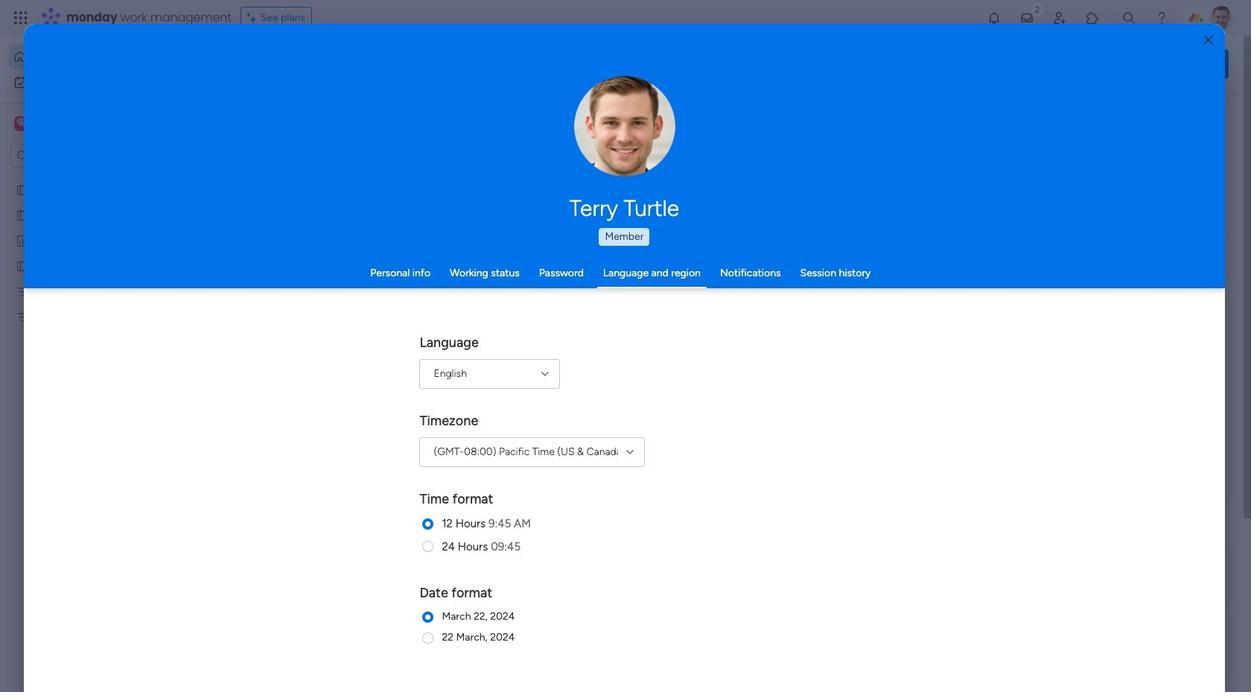 Task type: vqa. For each thing, say whether or not it's contained in the screenshot.
Add to favorites image
yes



Task type: locate. For each thing, give the bounding box(es) containing it.
workspace selection element
[[14, 115, 124, 134]]

component image for public dashboard icon
[[736, 295, 750, 309]]

close image
[[1205, 35, 1214, 46]]

quick search results list box
[[230, 139, 970, 519]]

public dashboard image
[[736, 272, 753, 288]]

0 horizontal spatial component image
[[493, 295, 506, 309]]

dapulse x slim image
[[1207, 108, 1225, 126]]

component image for public board icon
[[493, 295, 506, 309]]

workspace image
[[17, 116, 27, 132]]

public dashboard image
[[16, 233, 30, 247]]

1 horizontal spatial add to favorites image
[[686, 272, 700, 287]]

2 vertical spatial option
[[0, 176, 190, 179]]

2 component image from the left
[[736, 295, 750, 309]]

terry turtle image
[[1210, 6, 1234, 30]]

help image
[[1155, 10, 1170, 25]]

update feed image
[[1020, 10, 1035, 25]]

1 component image from the left
[[493, 295, 506, 309]]

1 horizontal spatial component image
[[736, 295, 750, 309]]

remove from favorites image
[[442, 272, 457, 287]]

list box
[[0, 174, 190, 530]]

component image down public dashboard icon
[[736, 295, 750, 309]]

component image
[[493, 295, 506, 309], [736, 295, 750, 309]]

component image down public board icon
[[493, 295, 506, 309]]

invite members image
[[1053, 10, 1068, 25]]

public board image
[[493, 272, 509, 288]]

add to favorites image
[[929, 272, 944, 287]]

add to favorites image
[[686, 272, 700, 287], [442, 455, 457, 470]]

option
[[9, 45, 181, 69], [9, 70, 181, 94], [0, 176, 190, 179]]

0 vertical spatial option
[[9, 45, 181, 69]]

0 horizontal spatial add to favorites image
[[442, 455, 457, 470]]

public board image
[[16, 183, 30, 197], [16, 208, 30, 222], [16, 259, 30, 273], [249, 272, 265, 288]]

help center element
[[1006, 615, 1230, 674]]

getting started element
[[1006, 543, 1230, 603]]



Task type: describe. For each thing, give the bounding box(es) containing it.
component image
[[249, 295, 262, 309]]

1 vertical spatial option
[[9, 70, 181, 94]]

monday marketplace image
[[1086, 10, 1101, 25]]

Search in workspace field
[[31, 147, 124, 164]]

select product image
[[13, 10, 28, 25]]

search everything image
[[1122, 10, 1137, 25]]

2 image
[[1031, 1, 1045, 18]]

notifications image
[[987, 10, 1002, 25]]

workspace image
[[14, 116, 29, 132]]

0 vertical spatial add to favorites image
[[686, 272, 700, 287]]

1 vertical spatial add to favorites image
[[442, 455, 457, 470]]

see plans image
[[247, 10, 261, 26]]



